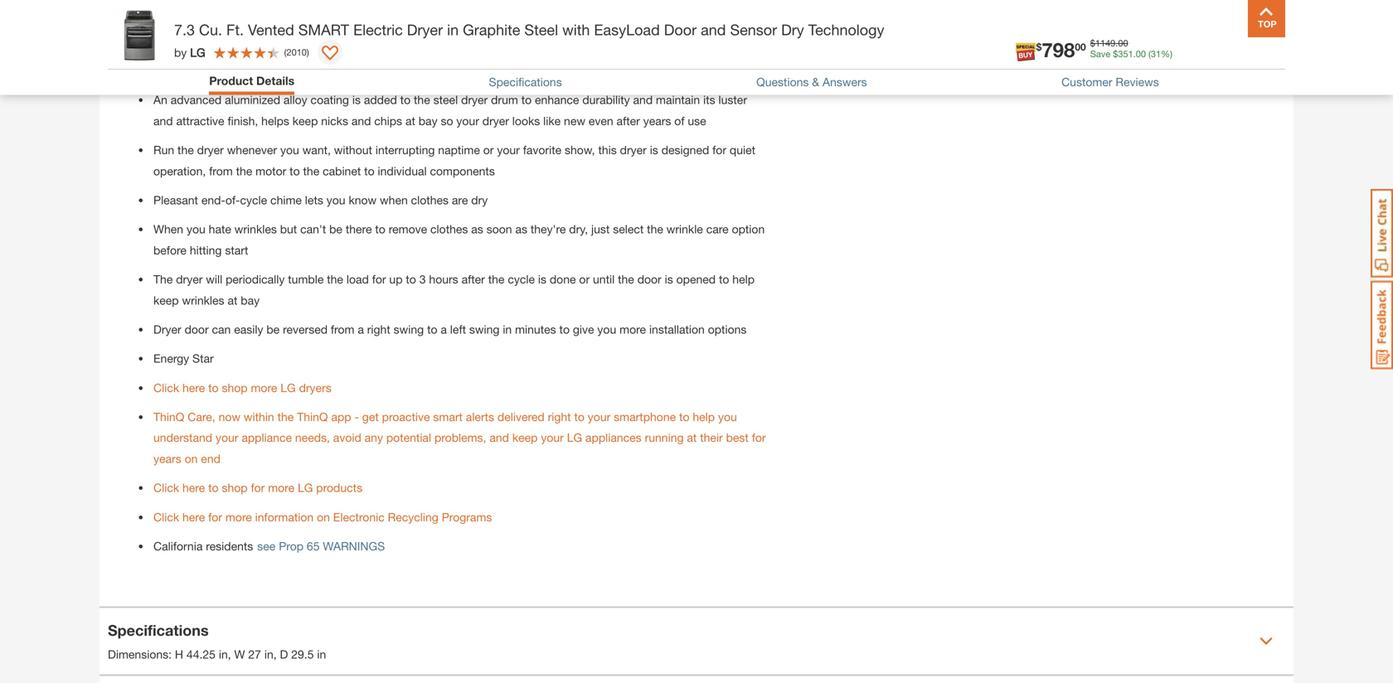 Task type: locate. For each thing, give the bounding box(es) containing it.
shop up the 'now'
[[222, 381, 248, 395]]

settings
[[378, 43, 419, 57]]

up
[[389, 273, 403, 286]]

low-
[[329, 43, 352, 57]]

2 vertical spatial at
[[687, 431, 697, 445]]

performance
[[420, 64, 486, 78]]

at left their
[[687, 431, 697, 445]]

without
[[264, 64, 302, 78], [334, 143, 372, 157]]

residents
[[206, 540, 253, 553]]

1 horizontal spatial swing
[[469, 323, 500, 336]]

and inside the thinq care, now within the thinq app - get proactive smart alerts delivered right to your smartphone to help you understand your appliance needs, avoid any potential problems, and keep your lg appliances running at their best for years on end
[[490, 431, 509, 445]]

w
[[234, 648, 245, 662]]

more up information
[[268, 481, 295, 495]]

clothes
[[411, 193, 449, 207], [430, 222, 468, 236]]

1 , from the left
[[228, 648, 231, 662]]

the right until
[[618, 273, 634, 286]]

2 vertical spatial or
[[579, 273, 590, 286]]

you left want, at the left top
[[280, 143, 299, 157]]

of-
[[225, 193, 240, 207]]

swing
[[394, 323, 424, 336], [469, 323, 500, 336]]

1 horizontal spatial ,
[[273, 648, 277, 662]]

specifications up dimensions: at the left bottom of the page
[[108, 622, 209, 640]]

0 vertical spatial click
[[153, 381, 179, 395]]

0 vertical spatial door
[[638, 273, 662, 286]]

dry
[[781, 21, 804, 39]]

wrinkles up start
[[235, 222, 277, 236]]

without up cabinet
[[334, 143, 372, 157]]

without down "drying"
[[264, 64, 302, 78]]

at
[[406, 114, 415, 128], [228, 293, 238, 307], [687, 431, 697, 445]]

dryer
[[461, 93, 488, 107], [483, 114, 509, 128], [197, 143, 224, 157], [620, 143, 647, 157], [176, 273, 203, 286]]

your inside run the dryer whenever you want, without interrupting naptime or your favorite show, this dryer is designed for quiet operation, from the motor to the cabinet to individual components
[[497, 143, 520, 157]]

is left opened
[[665, 273, 673, 286]]

1 horizontal spatial without
[[334, 143, 372, 157]]

high
[[153, 43, 178, 57]]

. right save
[[1116, 38, 1118, 49]]

caret image
[[1260, 635, 1273, 648]]

ft.
[[226, 21, 244, 39]]

1 horizontal spatial by
[[548, 43, 561, 57]]

0 horizontal spatial bay
[[241, 293, 260, 307]]

2 vertical spatial keep
[[512, 431, 538, 445]]

even
[[589, 114, 613, 128]]

1 vertical spatial click
[[153, 481, 179, 495]]

needs,
[[295, 431, 330, 445]]

1 horizontal spatial be
[[329, 222, 343, 236]]

2 here from the top
[[182, 481, 205, 495]]

0 horizontal spatial from
[[209, 164, 233, 178]]

0 horizontal spatial or
[[406, 64, 417, 78]]

1 vertical spatial specifications
[[108, 622, 209, 640]]

click down energy
[[153, 381, 179, 395]]

$
[[1090, 38, 1096, 49], [1036, 41, 1042, 53], [1113, 49, 1118, 59]]

0 horizontal spatial dryer
[[153, 323, 181, 336]]

1 vertical spatial without
[[334, 143, 372, 157]]

right inside the thinq care, now within the thinq app - get proactive smart alerts delivered right to your smartphone to help you understand your appliance needs, avoid any potential problems, and keep your lg appliances running at their best for years on end
[[548, 410, 571, 424]]

to right added
[[400, 93, 411, 107]]

shop for more
[[222, 381, 248, 395]]

star
[[192, 352, 214, 365]]

clothes left are
[[411, 193, 449, 207]]

0 horizontal spatial (
[[284, 47, 287, 58]]

$ left save
[[1036, 41, 1042, 53]]

get
[[362, 410, 379, 424]]

1 vertical spatial cycle
[[508, 273, 535, 286]]

0 horizontal spatial as
[[471, 222, 483, 236]]

for left quiet
[[713, 143, 727, 157]]

1 horizontal spatial energy
[[680, 43, 715, 57]]

1 vertical spatial on
[[317, 510, 330, 524]]

an
[[153, 93, 167, 107]]

coating
[[311, 93, 349, 107]]

0 vertical spatial wrinkles
[[235, 222, 277, 236]]

3 here from the top
[[182, 510, 205, 524]]

door right until
[[638, 273, 662, 286]]

a down load
[[358, 323, 364, 336]]

$ right save
[[1113, 49, 1118, 59]]

the
[[414, 93, 430, 107], [178, 143, 194, 157], [236, 164, 252, 178], [303, 164, 320, 178], [647, 222, 663, 236], [327, 273, 343, 286], [488, 273, 505, 286], [618, 273, 634, 286], [278, 410, 294, 424]]

after
[[617, 114, 640, 128], [462, 273, 485, 286]]

0 vertical spatial from
[[209, 164, 233, 178]]

and up than
[[701, 21, 726, 39]]

.
[[1116, 38, 1118, 49], [1134, 49, 1136, 59]]

1 horizontal spatial on
[[317, 510, 330, 524]]

1 horizontal spatial as
[[515, 222, 527, 236]]

and right the nicks
[[352, 114, 371, 128]]

click up california
[[153, 510, 179, 524]]

dryer up save in the top of the page
[[407, 21, 443, 39]]

wrinkles down will
[[182, 293, 224, 307]]

0 horizontal spatial energy
[[449, 43, 484, 57]]

0 vertical spatial years
[[643, 114, 671, 128]]

the inside an advanced aluminized alloy coating is added to the steel dryer drum to enhance durability and maintain its luster and attractive finish, helps keep nicks and chips at bay so your dryer looks like new even after years of use
[[414, 93, 430, 107]]

1 vertical spatial help
[[693, 410, 715, 424]]

right down up
[[367, 323, 390, 336]]

2 click from the top
[[153, 481, 179, 495]]

0 horizontal spatial a
[[358, 323, 364, 336]]

00 left save
[[1075, 41, 1086, 53]]

at inside the dryer will periodically tumble the load for up to 3 hours after the cycle is done or until the door is opened to help keep wrinkles at bay
[[228, 293, 238, 307]]

$ inside the $ 798 00
[[1036, 41, 1042, 53]]

lg left appliances
[[567, 431, 582, 445]]

clothes inside when you hate wrinkles but can't be there to remove clothes as soon as they're dry, just select the wrinkle care option before hitting start
[[430, 222, 468, 236]]

smart
[[433, 410, 463, 424]]

want,
[[302, 143, 331, 157]]

0 horizontal spatial wrinkles
[[182, 293, 224, 307]]

1 horizontal spatial years
[[643, 114, 671, 128]]

bay inside an advanced aluminized alloy coating is added to the steel dryer drum to enhance durability and maintain its luster and attractive finish, helps keep nicks and chips at bay so your dryer looks like new even after years of use
[[419, 114, 438, 128]]

sacrificing
[[305, 64, 358, 78]]

for up information
[[251, 481, 265, 495]]

0 horizontal spatial $
[[1036, 41, 1042, 53]]

1 vertical spatial here
[[182, 481, 205, 495]]

%)
[[1161, 49, 1173, 59]]

1 vertical spatial be
[[267, 323, 280, 336]]

lg left products
[[298, 481, 313, 495]]

after right hours
[[462, 273, 485, 286]]

are
[[452, 193, 468, 207]]

but
[[280, 222, 297, 236]]

1 horizontal spatial at
[[406, 114, 415, 128]]

before
[[153, 243, 187, 257]]

1 horizontal spatial (
[[1149, 49, 1151, 59]]

energy up performance
[[449, 43, 484, 57]]

0 horizontal spatial years
[[153, 452, 181, 466]]

smart
[[298, 21, 349, 39]]

1 here from the top
[[182, 381, 205, 395]]

1 horizontal spatial right
[[548, 410, 571, 424]]

shop for for
[[222, 481, 248, 495]]

opened
[[676, 273, 716, 286]]

1 vertical spatial years
[[153, 452, 181, 466]]

in right 27
[[264, 648, 273, 662]]

cycle left chime
[[240, 193, 267, 207]]

dryer up energy
[[153, 323, 181, 336]]

0 vertical spatial after
[[617, 114, 640, 128]]

periodically
[[226, 273, 285, 286]]

2 as from the left
[[515, 222, 527, 236]]

reviews
[[1116, 75, 1159, 89]]

or right naptime
[[483, 143, 494, 157]]

the right within
[[278, 410, 294, 424]]

1 horizontal spatial cycle
[[508, 273, 535, 286]]

cycle
[[240, 193, 267, 207], [508, 273, 535, 286]]

2 horizontal spatial keep
[[512, 431, 538, 445]]

nicks
[[321, 114, 348, 128]]

2 swing from the left
[[469, 323, 500, 336]]

lg up conventional
[[190, 45, 205, 59]]

2 vertical spatial click
[[153, 510, 179, 524]]

save
[[1090, 49, 1111, 59]]

1 swing from the left
[[394, 323, 424, 336]]

for inside the dryer will periodically tumble the load for up to 3 hours after the cycle is done or until the door is opened to help keep wrinkles at bay
[[372, 273, 386, 286]]

cycle inside the dryer will periodically tumble the load for up to 3 hours after the cycle is done or until the door is opened to help keep wrinkles at bay
[[508, 273, 535, 286]]

to right delivered
[[574, 410, 585, 424]]

0 horizontal spatial without
[[264, 64, 302, 78]]

1 vertical spatial door
[[185, 323, 209, 336]]

1 horizontal spatial door
[[638, 273, 662, 286]]

0 vertical spatial shop
[[222, 381, 248, 395]]

on left end
[[185, 452, 198, 466]]

your
[[457, 114, 479, 128], [497, 143, 520, 157], [588, 410, 611, 424], [216, 431, 238, 445], [541, 431, 564, 445]]

specifications dimensions: h 44.25 in , w 27 in , d 29.5 in
[[108, 622, 326, 662]]

0 horizontal spatial on
[[185, 452, 198, 466]]

care
[[706, 222, 729, 236]]

alloy
[[284, 93, 307, 107]]

running
[[645, 431, 684, 445]]

keep inside the dryer will periodically tumble the load for up to 3 hours after the cycle is done or until the door is opened to help keep wrinkles at bay
[[153, 293, 179, 307]]

to left left in the top of the page
[[427, 323, 438, 336]]

with
[[562, 21, 590, 39]]

and down alerts
[[490, 431, 509, 445]]

or inside high efficiency sensor drying and low-heat settings save energy and money by using about 20% less energy than conventional models without sacrificing features or performance
[[406, 64, 417, 78]]

prop
[[279, 540, 304, 553]]

0 horizontal spatial .
[[1116, 38, 1118, 49]]

they're
[[531, 222, 566, 236]]

0 vertical spatial clothes
[[411, 193, 449, 207]]

1 shop from the top
[[222, 381, 248, 395]]

keep down the
[[153, 293, 179, 307]]

1 click from the top
[[153, 381, 179, 395]]

years down understand
[[153, 452, 181, 466]]

on up see prop 65 warnings button
[[317, 510, 330, 524]]

$ for 1149
[[1090, 38, 1096, 49]]

product image image
[[112, 8, 166, 62]]

0 horizontal spatial ,
[[228, 648, 231, 662]]

so
[[441, 114, 453, 128]]

more up residents
[[225, 510, 252, 524]]

the right select
[[647, 222, 663, 236]]

0 vertical spatial bay
[[419, 114, 438, 128]]

you up best
[[718, 410, 737, 424]]

0 vertical spatial help
[[733, 273, 755, 286]]

0 horizontal spatial thinq
[[153, 410, 184, 424]]

right right delivered
[[548, 410, 571, 424]]

1 horizontal spatial specifications
[[489, 75, 562, 89]]

0 horizontal spatial swing
[[394, 323, 424, 336]]

0 vertical spatial or
[[406, 64, 417, 78]]

2 horizontal spatial or
[[579, 273, 590, 286]]

1 vertical spatial from
[[331, 323, 355, 336]]

help up their
[[693, 410, 715, 424]]

swing right left in the top of the page
[[469, 323, 500, 336]]

about
[[596, 43, 625, 57]]

0 vertical spatial specifications
[[489, 75, 562, 89]]

. left 31
[[1134, 49, 1136, 59]]

you inside when you hate wrinkles but can't be there to remove clothes as soon as they're dry, just select the wrinkle care option before hitting start
[[187, 222, 205, 236]]

1 horizontal spatial help
[[733, 273, 755, 286]]

as left soon
[[471, 222, 483, 236]]

31
[[1151, 49, 1161, 59]]

2 horizontal spatial at
[[687, 431, 697, 445]]

swing left left in the top of the page
[[394, 323, 424, 336]]

appliances
[[586, 431, 642, 445]]

after inside the dryer will periodically tumble the load for up to 3 hours after the cycle is done or until the door is opened to help keep wrinkles at bay
[[462, 273, 485, 286]]

1 vertical spatial at
[[228, 293, 238, 307]]

more left the installation
[[620, 323, 646, 336]]

0 horizontal spatial 00
[[1075, 41, 1086, 53]]

351
[[1118, 49, 1134, 59]]

any
[[365, 431, 383, 445]]

0 horizontal spatial keep
[[153, 293, 179, 307]]

using
[[564, 43, 592, 57]]

bay down periodically
[[241, 293, 260, 307]]

information
[[255, 510, 314, 524]]

click for click here for more information on electronic recycling programs
[[153, 510, 179, 524]]

specifications inside specifications dimensions: h 44.25 in , w 27 in , d 29.5 in
[[108, 622, 209, 640]]

the left steel
[[414, 93, 430, 107]]

door
[[638, 273, 662, 286], [185, 323, 209, 336]]

click down understand
[[153, 481, 179, 495]]

electric
[[353, 21, 403, 39]]

0 vertical spatial be
[[329, 222, 343, 236]]

components
[[430, 164, 495, 178]]

you right give
[[598, 323, 616, 336]]

or down settings
[[406, 64, 417, 78]]

the down whenever
[[236, 164, 252, 178]]

bay for chips
[[419, 114, 438, 128]]

click here for more information on electronic recycling programs link
[[153, 510, 492, 524]]

&
[[812, 75, 820, 89]]

1 horizontal spatial a
[[441, 323, 447, 336]]

2 vertical spatial here
[[182, 510, 205, 524]]

click for click here to shop more lg dryers
[[153, 381, 179, 395]]

run the dryer whenever you want, without interrupting naptime or your favorite show, this dryer is designed for quiet operation, from the motor to the cabinet to individual components
[[153, 143, 756, 178]]

2 horizontal spatial $
[[1113, 49, 1118, 59]]

energy down the door at top
[[680, 43, 715, 57]]

00 right 1149
[[1118, 38, 1128, 49]]

shop up residents
[[222, 481, 248, 495]]

1 vertical spatial or
[[483, 143, 494, 157]]

for left up
[[372, 273, 386, 286]]

avoid
[[333, 431, 361, 445]]

0 vertical spatial without
[[264, 64, 302, 78]]

the inside when you hate wrinkles but can't be there to remove clothes as soon as they're dry, just select the wrinkle care option before hitting start
[[647, 222, 663, 236]]

at inside an advanced aluminized alloy coating is added to the steel dryer drum to enhance durability and maintain its luster and attractive finish, helps keep nicks and chips at bay so your dryer looks like new even after years of use
[[406, 114, 415, 128]]

0 horizontal spatial be
[[267, 323, 280, 336]]

by up conventional
[[174, 45, 187, 59]]

0 vertical spatial at
[[406, 114, 415, 128]]

1 vertical spatial right
[[548, 410, 571, 424]]

at down periodically
[[228, 293, 238, 307]]

alerts
[[466, 410, 494, 424]]

you right lets
[[327, 193, 345, 207]]

as right soon
[[515, 222, 527, 236]]

years left of
[[643, 114, 671, 128]]

0 horizontal spatial help
[[693, 410, 715, 424]]

1 horizontal spatial dryer
[[407, 21, 443, 39]]

1 horizontal spatial $
[[1090, 38, 1096, 49]]

3 click from the top
[[153, 510, 179, 524]]

1 vertical spatial clothes
[[430, 222, 468, 236]]

tumble
[[288, 273, 324, 286]]

delivered
[[498, 410, 545, 424]]

1 horizontal spatial thinq
[[297, 410, 328, 424]]

keep down alloy
[[293, 114, 318, 128]]

keep down delivered
[[512, 431, 538, 445]]

0 vertical spatial cycle
[[240, 193, 267, 207]]

help
[[733, 273, 755, 286], [693, 410, 715, 424]]

1 horizontal spatial or
[[483, 143, 494, 157]]

specifications up drum
[[489, 75, 562, 89]]

1 vertical spatial after
[[462, 273, 485, 286]]

to down star
[[208, 381, 219, 395]]

, left w
[[228, 648, 231, 662]]

thinq up understand
[[153, 410, 184, 424]]

bay inside the dryer will periodically tumble the load for up to 3 hours after the cycle is done or until the door is opened to help keep wrinkles at bay
[[241, 293, 260, 307]]

the dryer will periodically tumble the load for up to 3 hours after the cycle is done or until the door is opened to help keep wrinkles at bay
[[153, 273, 755, 307]]

to up 'running'
[[679, 410, 690, 424]]

an advanced aluminized alloy coating is added to the steel dryer drum to enhance durability and maintain its luster and attractive finish, helps keep nicks and chips at bay so your dryer looks like new even after years of use
[[153, 93, 747, 128]]

recycling
[[388, 510, 439, 524]]

right
[[367, 323, 390, 336], [548, 410, 571, 424]]

0 vertical spatial here
[[182, 381, 205, 395]]

( inside $ 1149 . 00 save $ 351 . 00 ( 31 %)
[[1149, 49, 1151, 59]]

click here to shop more lg dryers link
[[153, 381, 332, 395]]

after right even
[[617, 114, 640, 128]]

here up care,
[[182, 381, 205, 395]]

2 shop from the top
[[222, 481, 248, 495]]

by left using
[[548, 43, 561, 57]]

from inside run the dryer whenever you want, without interrupting naptime or your favorite show, this dryer is designed for quiet operation, from the motor to the cabinet to individual components
[[209, 164, 233, 178]]

you inside the thinq care, now within the thinq app - get proactive smart alerts delivered right to your smartphone to help you understand your appliance needs, avoid any potential problems, and keep your lg appliances running at their best for years on end
[[718, 410, 737, 424]]

dry
[[471, 193, 488, 207]]

0 vertical spatial keep
[[293, 114, 318, 128]]

by
[[548, 43, 561, 57], [174, 45, 187, 59]]

at for chips
[[406, 114, 415, 128]]

1 horizontal spatial bay
[[419, 114, 438, 128]]

1 horizontal spatial keep
[[293, 114, 318, 128]]

1 vertical spatial bay
[[241, 293, 260, 307]]

1 horizontal spatial after
[[617, 114, 640, 128]]

here for click here to shop for more lg products
[[182, 481, 205, 495]]

0 horizontal spatial after
[[462, 273, 485, 286]]

to inside when you hate wrinkles but can't be there to remove clothes as soon as they're dry, just select the wrinkle care option before hitting start
[[375, 222, 386, 236]]

cycle left the done
[[508, 273, 535, 286]]

27
[[248, 648, 261, 662]]

0 horizontal spatial specifications
[[108, 622, 209, 640]]

until
[[593, 273, 615, 286]]

technology
[[808, 21, 885, 39]]

sensor
[[730, 21, 777, 39]]

or inside the dryer will periodically tumble the load for up to 3 hours after the cycle is done or until the door is opened to help keep wrinkles at bay
[[579, 273, 590, 286]]

( left )
[[284, 47, 287, 58]]

dryer inside the dryer will periodically tumble the load for up to 3 hours after the cycle is done or until the door is opened to help keep wrinkles at bay
[[176, 273, 203, 286]]

1 vertical spatial wrinkles
[[182, 293, 224, 307]]

be right can't
[[329, 222, 343, 236]]

efficiency
[[181, 43, 230, 57]]

0 horizontal spatial at
[[228, 293, 238, 307]]



Task type: vqa. For each thing, say whether or not it's contained in the screenshot.
2nd shop
yes



Task type: describe. For each thing, give the bounding box(es) containing it.
enhance
[[535, 93, 579, 107]]

for up residents
[[208, 510, 222, 524]]

end-
[[201, 193, 225, 207]]

here for click here for more information on electronic recycling programs
[[182, 510, 205, 524]]

smartphone
[[614, 410, 676, 424]]

00 inside the $ 798 00
[[1075, 41, 1086, 53]]

dryer down attractive
[[197, 143, 224, 157]]

vented
[[248, 21, 294, 39]]

wrinkles inside the dryer will periodically tumble the load for up to 3 hours after the cycle is done or until the door is opened to help keep wrinkles at bay
[[182, 293, 224, 307]]

keep inside an advanced aluminized alloy coating is added to the steel dryer drum to enhance durability and maintain its luster and attractive finish, helps keep nicks and chips at bay so your dryer looks like new even after years of use
[[293, 114, 318, 128]]

potential
[[386, 431, 431, 445]]

at for wrinkles
[[228, 293, 238, 307]]

the inside the thinq care, now within the thinq app - get proactive smart alerts delivered right to your smartphone to help you understand your appliance needs, avoid any potential problems, and keep your lg appliances running at their best for years on end
[[278, 410, 294, 424]]

understand
[[153, 431, 212, 445]]

this
[[598, 143, 617, 157]]

interrupting
[[376, 143, 435, 157]]

and down graphite
[[487, 43, 507, 57]]

20%
[[629, 43, 653, 57]]

in left w
[[219, 648, 228, 662]]

keep inside the thinq care, now within the thinq app - get proactive smart alerts delivered right to your smartphone to help you understand your appliance needs, avoid any potential problems, and keep your lg appliances running at their best for years on end
[[512, 431, 538, 445]]

to right motor in the top left of the page
[[290, 164, 300, 178]]

here for click here to shop more lg dryers
[[182, 381, 205, 395]]

pleasant end-of-cycle chime lets you know when clothes are dry
[[153, 193, 488, 207]]

help inside the thinq care, now within the thinq app - get proactive smart alerts delivered right to your smartphone to help you understand your appliance needs, avoid any potential problems, and keep your lg appliances running at their best for years on end
[[693, 410, 715, 424]]

like
[[543, 114, 561, 128]]

save
[[422, 43, 446, 57]]

designed
[[662, 143, 709, 157]]

to left '3'
[[406, 273, 416, 286]]

give
[[573, 323, 594, 336]]

attractive
[[176, 114, 224, 128]]

1149
[[1096, 38, 1116, 49]]

installation
[[649, 323, 705, 336]]

or inside run the dryer whenever you want, without interrupting naptime or your favorite show, this dryer is designed for quiet operation, from the motor to the cabinet to individual components
[[483, 143, 494, 157]]

california residents see prop 65 warnings
[[153, 540, 385, 553]]

the down want, at the left top
[[303, 164, 320, 178]]

be inside when you hate wrinkles but can't be there to remove clothes as soon as they're dry, just select the wrinkle care option before hitting start
[[329, 222, 343, 236]]

their
[[700, 431, 723, 445]]

electronic
[[333, 510, 385, 524]]

lg left dryers
[[281, 381, 296, 395]]

drying
[[271, 43, 303, 57]]

after inside an advanced aluminized alloy coating is added to the steel dryer drum to enhance durability and maintain its luster and attractive finish, helps keep nicks and chips at bay so your dryer looks like new even after years of use
[[617, 114, 640, 128]]

door inside the dryer will periodically tumble the load for up to 3 hours after the cycle is done or until the door is opened to help keep wrinkles at bay
[[638, 273, 662, 286]]

the down soon
[[488, 273, 505, 286]]

models
[[223, 64, 261, 78]]

on inside the thinq care, now within the thinq app - get proactive smart alerts delivered right to your smartphone to help you understand your appliance needs, avoid any potential problems, and keep your lg appliances running at their best for years on end
[[185, 452, 198, 466]]

aluminized
[[225, 93, 280, 107]]

is inside an advanced aluminized alloy coating is added to the steel dryer drum to enhance durability and maintain its luster and attractive finish, helps keep nicks and chips at bay so your dryer looks like new even after years of use
[[352, 93, 361, 107]]

done
[[550, 273, 576, 286]]

0 horizontal spatial by
[[174, 45, 187, 59]]

your inside an advanced aluminized alloy coating is added to the steel dryer drum to enhance durability and maintain its luster and attractive finish, helps keep nicks and chips at bay so your dryer looks like new even after years of use
[[457, 114, 479, 128]]

specifications for specifications dimensions: h 44.25 in , w 27 in , d 29.5 in
[[108, 622, 209, 640]]

when
[[153, 222, 183, 236]]

answers
[[823, 75, 867, 89]]

motor
[[256, 164, 286, 178]]

years inside an advanced aluminized alloy coating is added to the steel dryer drum to enhance durability and maintain its luster and attractive finish, helps keep nicks and chips at bay so your dryer looks like new even after years of use
[[643, 114, 671, 128]]

display image
[[322, 46, 338, 62]]

its
[[703, 93, 715, 107]]

will
[[206, 273, 222, 286]]

65
[[307, 540, 320, 553]]

heat
[[352, 43, 375, 57]]

durability
[[583, 93, 630, 107]]

$ 798 00
[[1036, 38, 1086, 61]]

1 horizontal spatial from
[[331, 323, 355, 336]]

cabinet
[[323, 164, 361, 178]]

questions & answers
[[757, 75, 867, 89]]

at inside the thinq care, now within the thinq app - get proactive smart alerts delivered right to your smartphone to help you understand your appliance needs, avoid any potential problems, and keep your lg appliances running at their best for years on end
[[687, 431, 697, 445]]

in left minutes
[[503, 323, 512, 336]]

customer
[[1062, 75, 1113, 89]]

and down smart
[[307, 43, 326, 57]]

option
[[732, 222, 765, 236]]

more up within
[[251, 381, 277, 395]]

the left load
[[327, 273, 343, 286]]

and left maintain
[[633, 93, 653, 107]]

cu.
[[199, 21, 222, 39]]

new
[[564, 114, 586, 128]]

customer reviews
[[1062, 75, 1159, 89]]

0 horizontal spatial cycle
[[240, 193, 267, 207]]

and down an
[[153, 114, 173, 128]]

specifications for specifications
[[489, 75, 562, 89]]

is left the done
[[538, 273, 547, 286]]

your up appliances
[[588, 410, 611, 424]]

( 2010 )
[[284, 47, 309, 58]]

dryer right steel
[[461, 93, 488, 107]]

in right 29.5
[[317, 648, 326, 662]]

can
[[212, 323, 231, 336]]

operation,
[[153, 164, 206, 178]]

than
[[718, 43, 741, 57]]

looks
[[512, 114, 540, 128]]

0 horizontal spatial right
[[367, 323, 390, 336]]

0 vertical spatial dryer
[[407, 21, 443, 39]]

lg inside the thinq care, now within the thinq app - get proactive smart alerts delivered right to your smartphone to help you understand your appliance needs, avoid any potential problems, and keep your lg appliances running at their best for years on end
[[567, 431, 582, 445]]

to left give
[[559, 323, 570, 336]]

for inside the thinq care, now within the thinq app - get proactive smart alerts delivered right to your smartphone to help you understand your appliance needs, avoid any potential problems, and keep your lg appliances running at their best for years on end
[[752, 431, 766, 445]]

1 vertical spatial dryer
[[153, 323, 181, 336]]

product details
[[209, 74, 295, 88]]

pleasant
[[153, 193, 198, 207]]

dryer right the this
[[620, 143, 647, 157]]

$ for 798
[[1036, 41, 1042, 53]]

the
[[153, 273, 173, 286]]

proactive
[[382, 410, 430, 424]]

feedback link image
[[1371, 280, 1393, 370]]

for inside run the dryer whenever you want, without interrupting naptime or your favorite show, this dryer is designed for quiet operation, from the motor to the cabinet to individual components
[[713, 143, 727, 157]]

less
[[656, 43, 677, 57]]

best
[[726, 431, 749, 445]]

1 a from the left
[[358, 323, 364, 336]]

to right cabinet
[[364, 164, 375, 178]]

1 thinq from the left
[[153, 410, 184, 424]]

care,
[[188, 410, 215, 424]]

without inside high efficiency sensor drying and low-heat settings save energy and money by using about 20% less energy than conventional models without sacrificing features or performance
[[264, 64, 302, 78]]

to up looks
[[521, 93, 532, 107]]

2 a from the left
[[441, 323, 447, 336]]

bay for wrinkles
[[241, 293, 260, 307]]

your down delivered
[[541, 431, 564, 445]]

favorite
[[523, 143, 562, 157]]

details
[[256, 74, 295, 88]]

app
[[331, 410, 351, 424]]

click for click here to shop for more lg products
[[153, 481, 179, 495]]

without inside run the dryer whenever you want, without interrupting naptime or your favorite show, this dryer is designed for quiet operation, from the motor to the cabinet to individual components
[[334, 143, 372, 157]]

help inside the dryer will periodically tumble the load for up to 3 hours after the cycle is done or until the door is opened to help keep wrinkles at bay
[[733, 273, 755, 286]]

end
[[201, 452, 221, 466]]

load
[[347, 273, 369, 286]]

is inside run the dryer whenever you want, without interrupting naptime or your favorite show, this dryer is designed for quiet operation, from the motor to the cabinet to individual components
[[650, 143, 658, 157]]

1 as from the left
[[471, 222, 483, 236]]

by inside high efficiency sensor drying and low-heat settings save energy and money by using about 20% less energy than conventional models without sacrificing features or performance
[[548, 43, 561, 57]]

wrinkles inside when you hate wrinkles but can't be there to remove clothes as soon as they're dry, just select the wrinkle care option before hitting start
[[235, 222, 277, 236]]

to down end
[[208, 481, 219, 495]]

44.25
[[187, 648, 216, 662]]

sensor
[[233, 43, 268, 57]]

years inside the thinq care, now within the thinq app - get proactive smart alerts delivered right to your smartphone to help you understand your appliance needs, avoid any potential problems, and keep your lg appliances running at their best for years on end
[[153, 452, 181, 466]]

2 horizontal spatial 00
[[1136, 49, 1146, 59]]

the up operation,
[[178, 143, 194, 157]]

california
[[153, 540, 203, 553]]

2 thinq from the left
[[297, 410, 328, 424]]

2 energy from the left
[[680, 43, 715, 57]]

run
[[153, 143, 174, 157]]

in up high efficiency sensor drying and low-heat settings save energy and money by using about 20% less energy than conventional models without sacrificing features or performance
[[447, 21, 459, 39]]

chime
[[270, 193, 302, 207]]

reversed
[[283, 323, 328, 336]]

conventional
[[153, 64, 219, 78]]

to right opened
[[719, 273, 729, 286]]

left
[[450, 323, 466, 336]]

problems,
[[435, 431, 486, 445]]

-
[[355, 410, 359, 424]]

1 horizontal spatial .
[[1134, 49, 1136, 59]]

)
[[307, 47, 309, 58]]

live chat image
[[1371, 189, 1393, 278]]

select
[[613, 222, 644, 236]]

naptime
[[438, 143, 480, 157]]

2 , from the left
[[273, 648, 277, 662]]

soon
[[487, 222, 512, 236]]

your down the 'now'
[[216, 431, 238, 445]]

lets
[[305, 193, 323, 207]]

warnings
[[323, 540, 385, 553]]

2010
[[287, 47, 307, 58]]

1 horizontal spatial 00
[[1118, 38, 1128, 49]]

click here to shop for more lg products link
[[153, 481, 363, 495]]

maintain
[[656, 93, 700, 107]]

start
[[225, 243, 248, 257]]

easily
[[234, 323, 263, 336]]

dry,
[[569, 222, 588, 236]]

you inside run the dryer whenever you want, without interrupting naptime or your favorite show, this dryer is designed for quiet operation, from the motor to the cabinet to individual components
[[280, 143, 299, 157]]

dryer door can easily be reversed from a right swing to a left swing in minutes to give you more installation options
[[153, 323, 747, 336]]

1 energy from the left
[[449, 43, 484, 57]]

dryer down drum
[[483, 114, 509, 128]]



